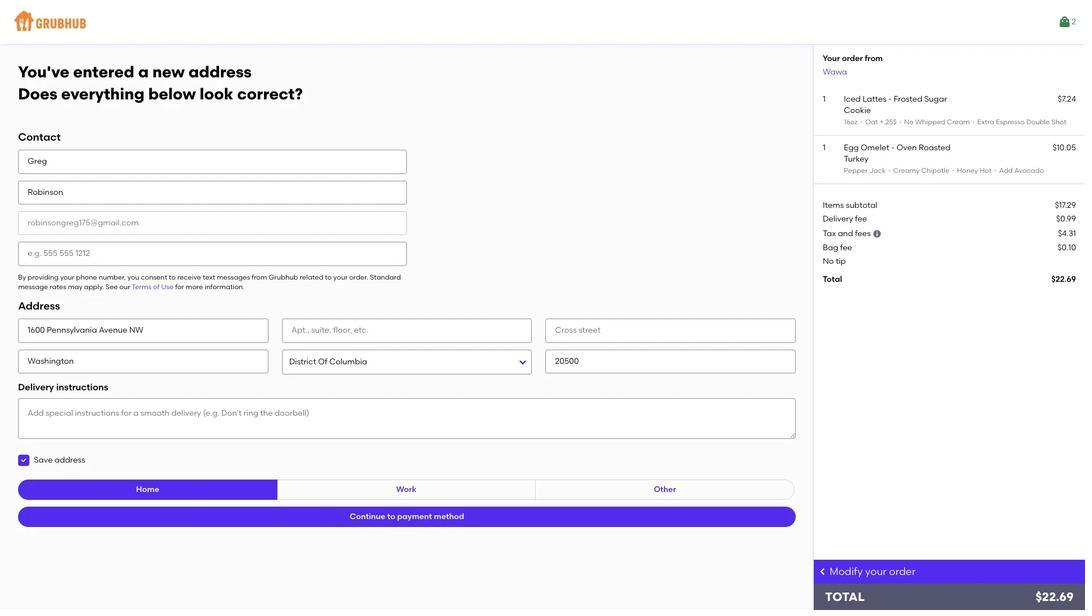 Task type: describe. For each thing, give the bounding box(es) containing it.
0 horizontal spatial no
[[823, 257, 834, 266]]

continue to payment method
[[350, 512, 464, 522]]

standard
[[370, 273, 401, 281]]

rates
[[50, 283, 66, 291]]

$7.24
[[1058, 94, 1076, 104]]

apply.
[[84, 283, 104, 291]]

roasted
[[919, 143, 951, 153]]

terms
[[132, 283, 151, 291]]

0 horizontal spatial your
[[60, 273, 74, 281]]

tax
[[823, 229, 836, 239]]

fees
[[855, 229, 871, 239]]

by
[[18, 273, 26, 281]]

pepper jack ∙ creamy chipotle ∙ honey hot ∙ add avocado
[[844, 167, 1044, 175]]

∙ right hot
[[993, 167, 998, 175]]

16oz ∙ oat +.25$ ∙ no whipped cream ∙ extra espresso double shot
[[844, 118, 1067, 126]]

providing
[[28, 273, 59, 281]]

order.
[[349, 273, 368, 281]]

16oz
[[844, 118, 858, 126]]

whipped
[[915, 118, 946, 126]]

turkey
[[844, 154, 869, 164]]

hot
[[980, 167, 992, 175]]

$17.29
[[1055, 200, 1076, 210]]

Address 1 text field
[[18, 319, 268, 343]]

a
[[138, 62, 149, 81]]

home
[[136, 485, 159, 495]]

0 vertical spatial total
[[823, 275, 842, 284]]

text
[[203, 273, 215, 281]]

subtotal
[[846, 200, 878, 210]]

0 vertical spatial no
[[904, 118, 914, 126]]

work
[[396, 485, 417, 495]]

address
[[18, 300, 60, 313]]

1 horizontal spatial order
[[889, 566, 916, 578]]

from inside by providing your phone number, you consent to receive text messages from grubhub related to your order. standard message rates may apply. see our
[[252, 273, 267, 281]]

$0.10
[[1058, 243, 1076, 252]]

payment
[[397, 512, 432, 522]]

save
[[34, 456, 53, 465]]

information.
[[205, 283, 245, 291]]

for
[[175, 283, 184, 291]]

oat
[[865, 118, 878, 126]]

more
[[186, 283, 203, 291]]

you
[[127, 273, 139, 281]]

below
[[148, 84, 196, 103]]

fee for bag fee
[[840, 243, 852, 252]]

you've entered a new address does everything below look correct?
[[18, 62, 303, 103]]

wawa
[[823, 67, 847, 77]]

tax and fees
[[823, 229, 871, 239]]

jack
[[870, 167, 886, 175]]

- for oven
[[891, 143, 895, 153]]

2
[[1072, 17, 1076, 26]]

svg image
[[873, 230, 882, 239]]

1 for iced lattes - frosted sugar cookie
[[823, 94, 826, 104]]

wawa link
[[823, 67, 847, 77]]

bag fee
[[823, 243, 852, 252]]

egg
[[844, 143, 859, 153]]

oven
[[897, 143, 917, 153]]

add
[[999, 167, 1013, 175]]

pepper
[[844, 167, 868, 175]]

by providing your phone number, you consent to receive text messages from grubhub related to your order. standard message rates may apply. see our
[[18, 273, 401, 291]]

1 vertical spatial total
[[825, 590, 865, 604]]

bag
[[823, 243, 838, 252]]

honey
[[957, 167, 978, 175]]

our
[[119, 283, 130, 291]]

∙ left extra
[[972, 118, 976, 126]]

does
[[18, 84, 57, 103]]

$0.99
[[1057, 214, 1076, 224]]

∙ right jack
[[888, 167, 892, 175]]

2 horizontal spatial your
[[865, 566, 887, 578]]

delivery fee
[[823, 214, 867, 224]]

use
[[161, 283, 174, 291]]

continue to payment method button
[[18, 507, 796, 528]]

frosted
[[894, 94, 923, 104]]

Zip text field
[[546, 350, 796, 374]]

entered
[[73, 62, 134, 81]]

1 vertical spatial $22.69
[[1036, 590, 1074, 604]]

your
[[823, 54, 840, 63]]

- for frosted
[[889, 94, 892, 104]]

iced lattes - frosted sugar cookie
[[844, 94, 947, 115]]



Task type: vqa. For each thing, say whether or not it's contained in the screenshot.
De on the bottom of the page
no



Task type: locate. For each thing, give the bounding box(es) containing it.
messages
[[217, 273, 250, 281]]

0 vertical spatial $22.69
[[1052, 275, 1076, 284]]

terms of use for more information.
[[132, 283, 245, 291]]

to right related
[[325, 273, 332, 281]]

1 left egg
[[823, 143, 826, 153]]

1 vertical spatial delivery
[[18, 382, 54, 393]]

svg image left save
[[20, 457, 27, 464]]

1 for egg omelet - oven roasted turkey
[[823, 143, 826, 153]]

delivery instructions
[[18, 382, 108, 393]]

address up look
[[188, 62, 252, 81]]

double
[[1027, 118, 1050, 126]]

0 horizontal spatial from
[[252, 273, 267, 281]]

0 vertical spatial from
[[865, 54, 883, 63]]

your
[[60, 273, 74, 281], [333, 273, 348, 281], [865, 566, 887, 578]]

from
[[865, 54, 883, 63], [252, 273, 267, 281]]

correct?
[[237, 84, 303, 103]]

receive
[[177, 273, 201, 281]]

no right +.25$
[[904, 118, 914, 126]]

total down modify
[[825, 590, 865, 604]]

1 horizontal spatial to
[[325, 273, 332, 281]]

0 vertical spatial svg image
[[20, 457, 27, 464]]

1 vertical spatial 1
[[823, 143, 826, 153]]

delivery left instructions
[[18, 382, 54, 393]]

svg image for save address
[[20, 457, 27, 464]]

0 horizontal spatial to
[[169, 273, 176, 281]]

∙
[[860, 118, 864, 126], [898, 118, 903, 126], [972, 118, 976, 126], [888, 167, 892, 175], [951, 167, 956, 175], [993, 167, 998, 175]]

your left order.
[[333, 273, 348, 281]]

from left grubhub
[[252, 273, 267, 281]]

order right modify
[[889, 566, 916, 578]]

delivery for delivery fee
[[823, 214, 853, 224]]

1 horizontal spatial from
[[865, 54, 883, 63]]

0 horizontal spatial fee
[[840, 243, 852, 252]]

save address
[[34, 456, 85, 465]]

extra
[[978, 118, 995, 126]]

0 vertical spatial fee
[[855, 214, 867, 224]]

0 vertical spatial address
[[188, 62, 252, 81]]

number,
[[99, 273, 126, 281]]

+.25$
[[880, 118, 897, 126]]

0 vertical spatial 1
[[823, 94, 826, 104]]

1 1 from the top
[[823, 94, 826, 104]]

lattes
[[863, 94, 887, 104]]

to inside button
[[387, 512, 395, 522]]

sugar
[[925, 94, 947, 104]]

2 1 from the top
[[823, 143, 826, 153]]

home button
[[18, 480, 277, 500]]

1 vertical spatial order
[[889, 566, 916, 578]]

address right save
[[55, 456, 85, 465]]

$22.69
[[1052, 275, 1076, 284], [1036, 590, 1074, 604]]

∙ left honey
[[951, 167, 956, 175]]

look
[[200, 84, 233, 103]]

delivery down items
[[823, 214, 853, 224]]

shot
[[1052, 118, 1067, 126]]

svg image left modify
[[819, 568, 828, 577]]

iced
[[844, 94, 861, 104]]

- inside egg omelet - oven roasted turkey
[[891, 143, 895, 153]]

your right modify
[[865, 566, 887, 578]]

1 horizontal spatial your
[[333, 273, 348, 281]]

-
[[889, 94, 892, 104], [891, 143, 895, 153]]

fee for delivery fee
[[855, 214, 867, 224]]

2 button
[[1058, 12, 1076, 32]]

1 horizontal spatial fee
[[855, 214, 867, 224]]

may
[[68, 283, 83, 291]]

Cross street text field
[[546, 319, 796, 343]]

instructions
[[56, 382, 108, 393]]

fee down subtotal
[[855, 214, 867, 224]]

delivery
[[823, 214, 853, 224], [18, 382, 54, 393]]

Phone telephone field
[[18, 242, 407, 266]]

∙ right +.25$
[[898, 118, 903, 126]]

0 horizontal spatial svg image
[[20, 457, 27, 464]]

- left the oven at the top of page
[[891, 143, 895, 153]]

cream
[[947, 118, 970, 126]]

Address 2 text field
[[282, 319, 532, 343]]

- inside iced lattes - frosted sugar cookie
[[889, 94, 892, 104]]

to left payment
[[387, 512, 395, 522]]

of
[[153, 283, 160, 291]]

delivery for delivery instructions
[[18, 382, 54, 393]]

modify your order
[[830, 566, 916, 578]]

1 vertical spatial fee
[[840, 243, 852, 252]]

0 vertical spatial delivery
[[823, 214, 853, 224]]

0 horizontal spatial delivery
[[18, 382, 54, 393]]

you've
[[18, 62, 69, 81]]

order inside your order from wawa
[[842, 54, 863, 63]]

0 vertical spatial order
[[842, 54, 863, 63]]

1 vertical spatial svg image
[[819, 568, 828, 577]]

items subtotal
[[823, 200, 878, 210]]

your order from wawa
[[823, 54, 883, 77]]

First name text field
[[18, 150, 407, 174]]

0 vertical spatial -
[[889, 94, 892, 104]]

contact
[[18, 131, 61, 144]]

1
[[823, 94, 826, 104], [823, 143, 826, 153]]

Last name text field
[[18, 181, 407, 205]]

tip
[[836, 257, 846, 266]]

egg omelet - oven roasted turkey
[[844, 143, 951, 164]]

from up lattes on the top of the page
[[865, 54, 883, 63]]

1 horizontal spatial address
[[188, 62, 252, 81]]

everything
[[61, 84, 145, 103]]

order
[[842, 54, 863, 63], [889, 566, 916, 578]]

1 vertical spatial -
[[891, 143, 895, 153]]

from inside your order from wawa
[[865, 54, 883, 63]]

to
[[169, 273, 176, 281], [325, 273, 332, 281], [387, 512, 395, 522]]

order right your
[[842, 54, 863, 63]]

Email email field
[[18, 211, 407, 235]]

2 horizontal spatial to
[[387, 512, 395, 522]]

address inside you've entered a new address does everything below look correct?
[[188, 62, 252, 81]]

cookie
[[844, 106, 871, 115]]

related
[[300, 273, 323, 281]]

address
[[188, 62, 252, 81], [55, 456, 85, 465]]

0 horizontal spatial address
[[55, 456, 85, 465]]

chipotle
[[922, 167, 950, 175]]

phone
[[76, 273, 97, 281]]

1 vertical spatial from
[[252, 273, 267, 281]]

1 vertical spatial address
[[55, 456, 85, 465]]

svg image
[[20, 457, 27, 464], [819, 568, 828, 577]]

1 horizontal spatial delivery
[[823, 214, 853, 224]]

other button
[[535, 480, 795, 500]]

terms of use link
[[132, 283, 174, 291]]

continue
[[350, 512, 385, 522]]

total down the no tip
[[823, 275, 842, 284]]

City text field
[[18, 350, 268, 374]]

no
[[904, 118, 914, 126], [823, 257, 834, 266]]

avocado
[[1015, 167, 1044, 175]]

$10.05
[[1053, 143, 1076, 153]]

your up may
[[60, 273, 74, 281]]

no left tip
[[823, 257, 834, 266]]

1 left "iced"
[[823, 94, 826, 104]]

omelet
[[861, 143, 890, 153]]

∙ left oat
[[860, 118, 864, 126]]

- right lattes on the top of the page
[[889, 94, 892, 104]]

0 horizontal spatial order
[[842, 54, 863, 63]]

1 horizontal spatial no
[[904, 118, 914, 126]]

to up use
[[169, 273, 176, 281]]

work button
[[277, 480, 536, 500]]

items
[[823, 200, 844, 210]]

1 horizontal spatial svg image
[[819, 568, 828, 577]]

no tip
[[823, 257, 846, 266]]

creamy
[[893, 167, 920, 175]]

fee
[[855, 214, 867, 224], [840, 243, 852, 252]]

Delivery instructions text field
[[18, 399, 796, 439]]

other
[[654, 485, 676, 495]]

main navigation navigation
[[0, 0, 1085, 44]]

method
[[434, 512, 464, 522]]

1 vertical spatial no
[[823, 257, 834, 266]]

fee down tax and fees
[[840, 243, 852, 252]]

and
[[838, 229, 853, 239]]

grubhub
[[269, 273, 298, 281]]

consent
[[141, 273, 167, 281]]

new
[[152, 62, 185, 81]]

svg image for modify your order
[[819, 568, 828, 577]]



